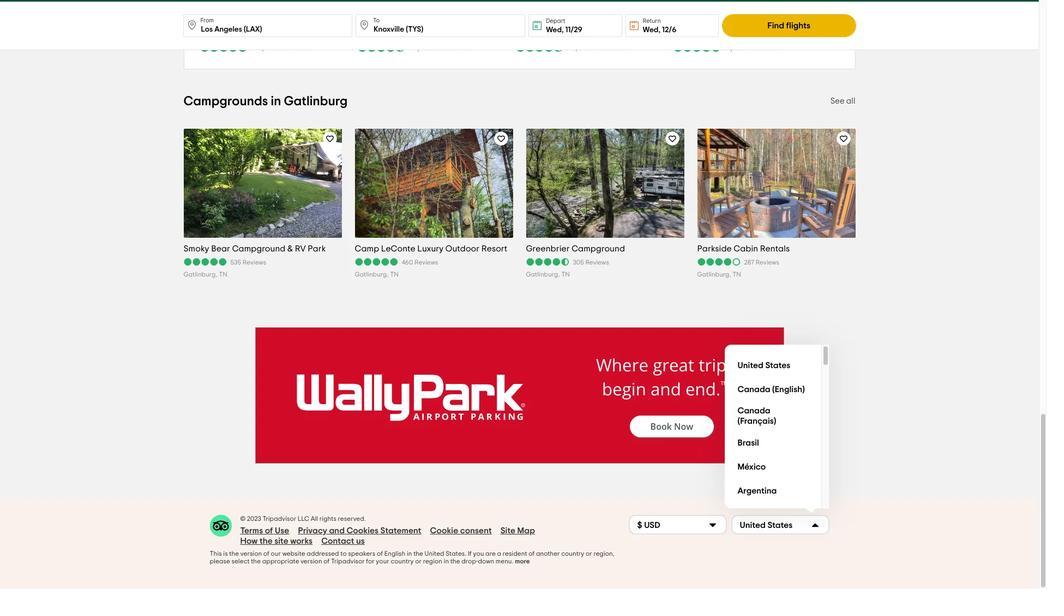 Task type: describe. For each thing, give the bounding box(es) containing it.
canada (français) link
[[733, 402, 813, 431]]

please
[[210, 558, 230, 565]]

the left drop- on the bottom
[[450, 558, 460, 565]]

ole smoky whiskey barrelhouse image
[[674, 0, 826, 22]]

use
[[275, 526, 289, 535]]

wed, for wed, 11/29
[[546, 26, 564, 34]]

find flights
[[768, 21, 811, 30]]

535
[[230, 259, 241, 265]]

4.5 of 5 bubbles image for smoky
[[357, 43, 405, 52]]

united states link
[[733, 354, 813, 378]]

all
[[847, 97, 856, 105]]

reviews for 15,081 reviews
[[593, 43, 624, 52]]

argentina
[[738, 486, 777, 495]]

reviews for 460 reviews
[[415, 259, 438, 265]]

canada for canada (english)
[[738, 385, 771, 394]]

©
[[240, 516, 246, 522]]

tn for leconte
[[390, 271, 399, 278]]

resident
[[503, 550, 527, 557]]

terms
[[240, 526, 263, 535]]

region
[[423, 558, 442, 565]]

gatlinburg, tn for camp
[[355, 271, 399, 278]]

more
[[515, 558, 530, 565]]

llc
[[298, 516, 309, 522]]

© 2023 tripadvisor llc all rights reserved.
[[240, 516, 366, 522]]

287 reviews
[[744, 259, 780, 265]]

canada (english)
[[738, 385, 805, 394]]

whiskey
[[716, 29, 749, 38]]

smoky for ole smoky whiskey barrelhouse
[[689, 29, 715, 38]]

down
[[478, 558, 494, 565]]

how
[[240, 537, 258, 546]]

camp leconte luxury outdoor resort image
[[355, 102, 513, 264]]

sugarlands
[[199, 29, 244, 38]]

all
[[311, 516, 318, 522]]

english
[[384, 550, 405, 557]]

privacy and cookies statement
[[298, 526, 421, 535]]

smokies
[[611, 29, 643, 38]]

rv
[[295, 244, 306, 253]]

5,188
[[726, 43, 744, 52]]

united states for the united states dropdown button
[[740, 521, 793, 529]]

menu containing united states
[[725, 345, 829, 527]]

appropriate
[[262, 558, 299, 565]]

.
[[465, 550, 467, 557]]

$ usd
[[637, 521, 661, 529]]

14,406
[[410, 43, 435, 52]]

to
[[341, 550, 347, 557]]

statement
[[381, 526, 421, 535]]

city or airport text field for from
[[183, 14, 353, 37]]

cookie consent
[[430, 526, 492, 535]]

depart wed, 11/29
[[546, 18, 583, 34]]

305
[[573, 259, 584, 265]]

gatlinburg, for smoky
[[184, 271, 217, 278]]

camp leconte luxury outdoor resort
[[355, 244, 508, 253]]

is
[[223, 550, 228, 557]]

another
[[536, 550, 560, 557]]

wed, for wed, 12/6
[[643, 26, 661, 34]]

see all link
[[831, 97, 856, 105]]

11/29
[[566, 26, 583, 34]]

0 horizontal spatial country
[[391, 558, 414, 565]]

rentals
[[760, 244, 790, 253]]

united for the united states dropdown button
[[740, 521, 766, 529]]

1 horizontal spatial or
[[586, 550, 592, 557]]

site
[[275, 537, 288, 546]]

gatlinburg, tn for greenbrier
[[526, 271, 570, 278]]

. if you are a resident of another country or region, please select the appropriate version of tripadvisor for your country or region in the drop-down menu.
[[210, 550, 615, 565]]

cabin
[[734, 244, 758, 253]]

contact
[[321, 537, 354, 546]]

us
[[356, 537, 365, 546]]

website
[[282, 550, 305, 557]]

smoky for ole smoky
[[373, 29, 399, 38]]

$
[[637, 521, 642, 529]]

tn for cabin
[[733, 271, 741, 278]]

parkside cabin rentals
[[697, 244, 790, 253]]

camp
[[355, 244, 379, 253]]

united states button
[[731, 515, 829, 535]]

canada for canada (français)
[[738, 406, 771, 415]]

reviews for 30,248 reviews
[[279, 43, 311, 52]]

menu.
[[496, 558, 514, 565]]

return
[[643, 18, 661, 24]]

leconte
[[381, 244, 416, 253]]

460
[[402, 259, 413, 265]]

gatlinburg
[[284, 95, 348, 108]]

states for "united states" "link"
[[766, 361, 791, 370]]

addressed
[[307, 550, 339, 557]]

2 campground from the left
[[572, 244, 625, 253]]

this
[[210, 550, 222, 557]]

15,081 reviews
[[568, 43, 624, 52]]

ole for ole smoky whiskey barrelhouse
[[673, 29, 687, 38]]

contact us link
[[321, 536, 365, 547]]

tn for bear
[[219, 271, 227, 278]]

luxury
[[418, 244, 444, 253]]

30,248
[[252, 43, 277, 52]]

greenbrier
[[526, 244, 570, 253]]

canada (français)
[[738, 406, 777, 426]]

$ usd button
[[629, 515, 727, 535]]

see
[[831, 97, 845, 105]]

privacy
[[298, 526, 327, 535]]

version inside . if you are a resident of another country or region, please select the appropriate version of tripadvisor for your country or region in the drop-down menu.
[[301, 558, 322, 565]]

depart
[[546, 18, 566, 24]]

region,
[[594, 550, 615, 557]]

if
[[468, 550, 472, 557]]



Task type: locate. For each thing, give the bounding box(es) containing it.
30,248 reviews
[[252, 43, 311, 52]]

1 ole from the left
[[357, 29, 371, 38]]

of left 'our'
[[263, 550, 269, 557]]

1 campground from the left
[[232, 244, 286, 253]]

canada up (français)
[[738, 406, 771, 415]]

campground up "535 reviews"
[[232, 244, 286, 253]]

1 canada from the top
[[738, 385, 771, 394]]

cookie
[[430, 526, 458, 535]]

the
[[597, 29, 610, 38], [260, 537, 273, 546], [229, 550, 239, 557], [414, 550, 423, 557], [251, 558, 261, 565], [450, 558, 460, 565]]

are
[[486, 550, 496, 557]]

greenbrier campground image
[[509, 110, 702, 256]]

reviews down company
[[279, 43, 311, 52]]

4.5 of 5 bubbles image for aquarium
[[515, 43, 563, 52]]

1 horizontal spatial country
[[561, 550, 584, 557]]

smoky bear campground & rv park
[[184, 244, 326, 253]]

gatlinburg, tn for smoky
[[184, 271, 227, 278]]

reviews for 14,406 reviews
[[437, 43, 468, 52]]

1 vertical spatial canada
[[738, 406, 771, 415]]

4 tn from the left
[[733, 271, 741, 278]]

reserved.
[[338, 516, 366, 522]]

the right "is"
[[229, 550, 239, 557]]

wed, inside depart wed, 11/29
[[546, 26, 564, 34]]

tn down bear
[[219, 271, 227, 278]]

1 horizontal spatial city or airport text field
[[356, 14, 525, 37]]

reviews down smoky bear campground & rv park
[[243, 259, 266, 265]]

company
[[281, 29, 320, 38]]

(français)
[[738, 417, 777, 426]]

reviews down barrelhouse
[[746, 43, 778, 52]]

tn for campground
[[561, 271, 570, 278]]

0 vertical spatial country
[[561, 550, 584, 557]]

campgrounds in gatlinburg
[[184, 95, 348, 108]]

wed, inside return wed, 12/6
[[643, 26, 661, 34]]

0 horizontal spatial tripadvisor
[[263, 516, 296, 522]]

contact us
[[321, 537, 365, 546]]

sugarlands distilling company image
[[200, 0, 352, 22]]

0 vertical spatial or
[[586, 550, 592, 557]]

2 wed, from the left
[[643, 26, 661, 34]]

campground up 305 reviews on the right top
[[572, 244, 625, 253]]

3 gatlinburg, tn from the left
[[526, 271, 570, 278]]

united for "united states" "link"
[[738, 361, 764, 370]]

2 city or airport text field from the left
[[356, 14, 525, 37]]

canada inside canada (français)
[[738, 406, 771, 415]]

find flights button
[[722, 14, 856, 37]]

0 vertical spatial in
[[271, 95, 281, 108]]

0 horizontal spatial version
[[240, 550, 262, 557]]

the up the region on the left
[[414, 550, 423, 557]]

ole smoky image
[[358, 0, 510, 22]]

smoky left whiskey on the top
[[689, 29, 715, 38]]

0 vertical spatial united states
[[738, 361, 791, 370]]

of up 15,081 reviews
[[587, 29, 595, 38]]

gatlinburg, down parkside
[[697, 271, 731, 278]]

reviews down the greenbrier campground link
[[586, 259, 609, 265]]

campgrounds in gatlinburg link
[[184, 95, 348, 108]]

outdoor
[[446, 244, 480, 253]]

5.0 of 5 bubbles image down sugarlands
[[199, 43, 247, 52]]

0 horizontal spatial in
[[271, 95, 281, 108]]

gatlinburg,
[[184, 271, 217, 278], [355, 271, 389, 278], [526, 271, 560, 278], [697, 271, 731, 278]]

states down argentina 'link'
[[768, 521, 793, 529]]

wed, down return
[[643, 26, 661, 34]]

gatlinburg, for greenbrier
[[526, 271, 560, 278]]

of up more button
[[529, 550, 535, 557]]

wed, down depart
[[546, 26, 564, 34]]

4 gatlinburg, from the left
[[697, 271, 731, 278]]

1 horizontal spatial wed,
[[643, 26, 661, 34]]

united states inside dropdown button
[[740, 521, 793, 529]]

argentina link
[[733, 479, 813, 503]]

1 5.0 of 5 bubbles image from the left
[[199, 43, 247, 52]]

2 tn from the left
[[390, 271, 399, 278]]

1 horizontal spatial 5.0 of 5 bubbles image
[[673, 43, 721, 52]]

terms of use link
[[240, 526, 289, 536]]

cookies
[[347, 526, 379, 535]]

1 vertical spatial tripadvisor
[[331, 558, 365, 565]]

works
[[290, 537, 313, 546]]

brasil
[[738, 438, 759, 447]]

version down how
[[240, 550, 262, 557]]

how the site works link
[[240, 536, 313, 547]]

1 vertical spatial or
[[415, 558, 422, 565]]

0 vertical spatial states
[[766, 361, 791, 370]]

2 vertical spatial in
[[444, 558, 449, 565]]

states up canada (english) link
[[766, 361, 791, 370]]

united states up canada (english)
[[738, 361, 791, 370]]

15,081
[[568, 43, 591, 52]]

reviews down the smokies
[[593, 43, 624, 52]]

united inside dropdown button
[[740, 521, 766, 529]]

1 city or airport text field from the left
[[183, 14, 353, 37]]

terms of use
[[240, 526, 289, 535]]

reviews for 287 reviews
[[756, 259, 780, 265]]

bear
[[211, 244, 230, 253]]

2023
[[247, 516, 261, 522]]

site map how the site works
[[240, 526, 535, 546]]

12/6
[[662, 26, 677, 34]]

greenbrier campground link
[[526, 243, 684, 254]]

0 horizontal spatial campground
[[232, 244, 286, 253]]

or left region, on the bottom
[[586, 550, 592, 557]]

1 vertical spatial united
[[740, 521, 766, 529]]

1 4.5 of 5 bubbles image from the left
[[357, 43, 405, 52]]

1 vertical spatial in
[[407, 550, 412, 557]]

your
[[376, 558, 389, 565]]

1 horizontal spatial version
[[301, 558, 322, 565]]

0 horizontal spatial ole
[[357, 29, 371, 38]]

reviews down luxury
[[415, 259, 438, 265]]

0 vertical spatial tripadvisor
[[263, 516, 296, 522]]

0 horizontal spatial or
[[415, 558, 422, 565]]

0 vertical spatial united
[[738, 361, 764, 370]]

1 gatlinburg, tn from the left
[[184, 271, 227, 278]]

City or Airport text field
[[183, 14, 353, 37], [356, 14, 525, 37]]

in inside . if you are a resident of another country or region, please select the appropriate version of tripadvisor for your country or region in the drop-down menu.
[[444, 558, 449, 565]]

5.0 of 5 bubbles image for sugarlands
[[199, 43, 247, 52]]

reviews for 305 reviews
[[586, 259, 609, 265]]

2 horizontal spatial smoky
[[689, 29, 715, 38]]

usd
[[644, 521, 661, 529]]

of down addressed
[[324, 558, 330, 565]]

méxico link
[[733, 455, 813, 479]]

2 canada from the top
[[738, 406, 771, 415]]

a
[[497, 550, 501, 557]]

country right another
[[561, 550, 584, 557]]

gatlinburg, down bear
[[184, 271, 217, 278]]

cookie consent button
[[430, 526, 492, 536]]

2 horizontal spatial in
[[444, 558, 449, 565]]

united states inside "link"
[[738, 361, 791, 370]]

0 horizontal spatial wed,
[[546, 26, 564, 34]]

united states for "united states" "link"
[[738, 361, 791, 370]]

smoky
[[373, 29, 399, 38], [689, 29, 715, 38], [184, 244, 209, 253]]

smoky down to at top
[[373, 29, 399, 38]]

united states down argentina 'link'
[[740, 521, 793, 529]]

1 horizontal spatial in
[[407, 550, 412, 557]]

select
[[232, 558, 250, 565]]

and
[[329, 526, 345, 535]]

ole smoky whiskey barrelhouse
[[673, 29, 798, 38]]

ole
[[357, 29, 371, 38], [673, 29, 687, 38]]

5.0 of 5 bubbles image
[[199, 43, 247, 52], [673, 43, 721, 52]]

14,406 reviews
[[410, 43, 468, 52]]

tn down greenbrier campground
[[561, 271, 570, 278]]

gatlinburg, down greenbrier
[[526, 271, 560, 278]]

460 reviews
[[402, 259, 438, 265]]

reviews for 5,188 reviews
[[746, 43, 778, 52]]

2 vertical spatial states
[[446, 550, 465, 557]]

3 gatlinburg, from the left
[[526, 271, 560, 278]]

smoky bear campground & rv park link
[[184, 243, 342, 254]]

reviews right the 14,406
[[437, 43, 468, 52]]

greenbrier campground
[[526, 244, 625, 253]]

states left if at the bottom of page
[[446, 550, 465, 557]]

the right select
[[251, 558, 261, 565]]

4.5 of 5 bubbles image
[[357, 43, 405, 52], [515, 43, 563, 52]]

in right english
[[407, 550, 412, 557]]

gatlinburg, for camp
[[355, 271, 389, 278]]

park
[[308, 244, 326, 253]]

1 vertical spatial country
[[391, 558, 414, 565]]

states for the united states dropdown button
[[768, 521, 793, 529]]

tn down parkside cabin rentals
[[733, 271, 741, 278]]

brasil link
[[733, 431, 813, 455]]

0 horizontal spatial smoky
[[184, 244, 209, 253]]

camp leconte luxury outdoor resort link
[[355, 243, 513, 254]]

1 gatlinburg, from the left
[[184, 271, 217, 278]]

1 vertical spatial states
[[768, 521, 793, 529]]

see all
[[831, 97, 856, 105]]

united
[[738, 361, 764, 370], [740, 521, 766, 529], [425, 550, 444, 557]]

tripadvisor inside . if you are a resident of another country or region, please select the appropriate version of tripadvisor for your country or region in the drop-down menu.
[[331, 558, 365, 565]]

2 5.0 of 5 bubbles image from the left
[[673, 43, 721, 52]]

1 horizontal spatial 4.5 of 5 bubbles image
[[515, 43, 563, 52]]

0 horizontal spatial 4.5 of 5 bubbles image
[[357, 43, 405, 52]]

city or airport text field up 14,406 reviews
[[356, 14, 525, 37]]

campground
[[232, 244, 286, 253], [572, 244, 625, 253]]

ole for ole smoky
[[357, 29, 371, 38]]

3 tn from the left
[[561, 271, 570, 278]]

the inside site map how the site works
[[260, 537, 273, 546]]

535 reviews
[[230, 259, 266, 265]]

ripley's aquarium of the smokies
[[515, 29, 643, 38]]

city or airport text field for to
[[356, 14, 525, 37]]

1 wed, from the left
[[546, 26, 564, 34]]

united down 'argentina'
[[740, 521, 766, 529]]

0 horizontal spatial 5.0 of 5 bubbles image
[[199, 43, 247, 52]]

0 horizontal spatial city or airport text field
[[183, 14, 353, 37]]

1 vertical spatial united states
[[740, 521, 793, 529]]

5.0 of 5 bubbles image down '12/6'
[[673, 43, 721, 52]]

reviews down rentals
[[756, 259, 780, 265]]

city or airport text field up 30,248
[[183, 14, 353, 37]]

5.0 of 5 bubbles image for ole
[[673, 43, 721, 52]]

canada
[[738, 385, 771, 394], [738, 406, 771, 415]]

1 tn from the left
[[219, 271, 227, 278]]

ole smoky
[[357, 29, 399, 38]]

0 vertical spatial version
[[240, 550, 262, 557]]

from
[[200, 17, 214, 23]]

the down terms of use link
[[260, 537, 273, 546]]

smoky bear campground & rv park image
[[166, 110, 359, 256]]

speakers
[[348, 550, 375, 557]]

in left gatlinburg
[[271, 95, 281, 108]]

ripley's
[[515, 29, 545, 38]]

gatlinburg, for parkside
[[697, 271, 731, 278]]

tripadvisor down "to"
[[331, 558, 365, 565]]

drop-
[[462, 558, 478, 565]]

4 gatlinburg, tn from the left
[[697, 271, 741, 278]]

country down english
[[391, 558, 414, 565]]

2 gatlinburg, from the left
[[355, 271, 389, 278]]

gatlinburg, tn down bear
[[184, 271, 227, 278]]

united inside "link"
[[738, 361, 764, 370]]

for
[[366, 558, 375, 565]]

united up canada (english)
[[738, 361, 764, 370]]

1 horizontal spatial campground
[[572, 244, 625, 253]]

resort
[[482, 244, 508, 253]]

canada up canada (français)
[[738, 385, 771, 394]]

gatlinburg, tn down camp in the top of the page
[[355, 271, 399, 278]]

of
[[587, 29, 595, 38], [265, 526, 273, 535], [263, 550, 269, 557], [377, 550, 383, 557], [529, 550, 535, 557], [324, 558, 330, 565]]

2 4.5 of 5 bubbles image from the left
[[515, 43, 563, 52]]

menu
[[725, 345, 829, 527]]

2 vertical spatial united
[[425, 550, 444, 557]]

site map link
[[501, 526, 535, 536]]

305 reviews
[[573, 259, 609, 265]]

parkside cabin rentals image
[[695, 128, 858, 238]]

gatlinburg, down camp in the top of the page
[[355, 271, 389, 278]]

gatlinburg, tn down parkside
[[697, 271, 741, 278]]

parkside
[[697, 244, 732, 253]]

the up 15,081 reviews
[[597, 29, 610, 38]]

smoky left bear
[[184, 244, 209, 253]]

in right the region on the left
[[444, 558, 449, 565]]

of up 'your'
[[377, 550, 383, 557]]

ripley's aquarium of the smokies image
[[516, 0, 668, 22]]

0 vertical spatial canada
[[738, 385, 771, 394]]

1 horizontal spatial smoky
[[373, 29, 399, 38]]

states inside "link"
[[766, 361, 791, 370]]

map
[[517, 526, 535, 535]]

1 horizontal spatial ole
[[673, 29, 687, 38]]

reviews for 535 reviews
[[243, 259, 266, 265]]

sugarlands distilling company
[[199, 29, 320, 38]]

1 vertical spatial version
[[301, 558, 322, 565]]

advertisement region
[[255, 327, 784, 464]]

4.5 of 5 bubbles image down the ole smoky
[[357, 43, 405, 52]]

united up the region on the left
[[425, 550, 444, 557]]

country
[[561, 550, 584, 557], [391, 558, 414, 565]]

tripadvisor up use
[[263, 516, 296, 522]]

gatlinburg, tn for parkside
[[697, 271, 741, 278]]

version down addressed
[[301, 558, 322, 565]]

1 horizontal spatial tripadvisor
[[331, 558, 365, 565]]

of up how the site works link in the bottom of the page
[[265, 526, 273, 535]]

2 ole from the left
[[673, 29, 687, 38]]

states inside dropdown button
[[768, 521, 793, 529]]

gatlinburg, tn down greenbrier
[[526, 271, 570, 278]]

2 gatlinburg, tn from the left
[[355, 271, 399, 278]]

or left the region on the left
[[415, 558, 422, 565]]

tn down leconte
[[390, 271, 399, 278]]

4.5 of 5 bubbles image down the ripley's
[[515, 43, 563, 52]]

wed,
[[546, 26, 564, 34], [643, 26, 661, 34]]



Task type: vqa. For each thing, say whether or not it's contained in the screenshot.
United inside the popup button
yes



